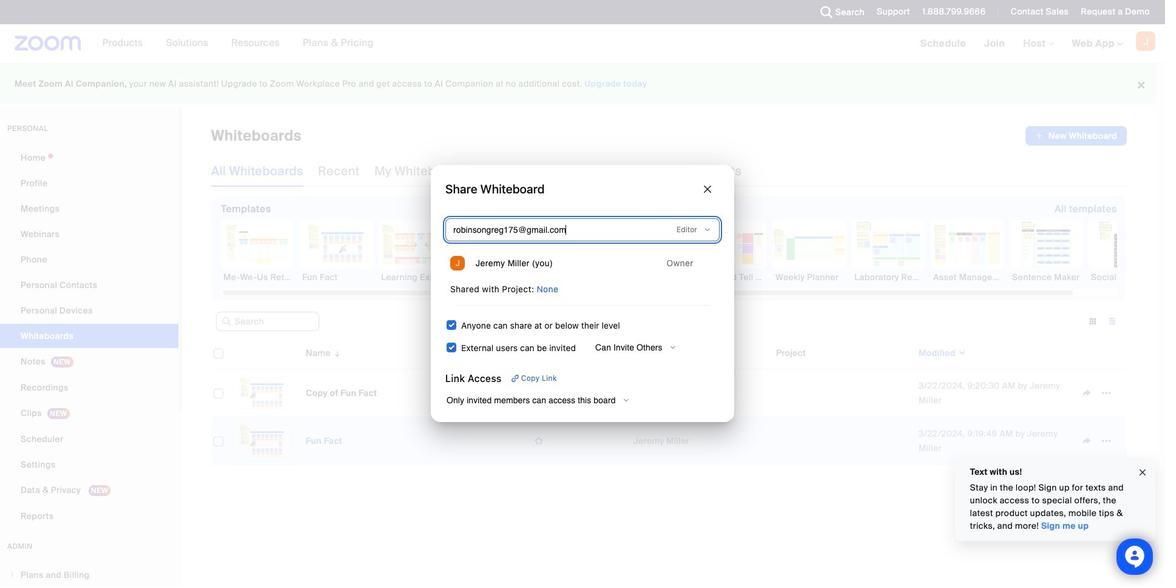 Task type: locate. For each thing, give the bounding box(es) containing it.
2 cell from the top
[[772, 418, 914, 466]]

Search text field
[[216, 312, 319, 332]]

fun fact element
[[300, 271, 373, 283], [306, 436, 343, 447]]

show and tell with a twist element
[[694, 271, 767, 283]]

list item
[[446, 249, 720, 278]]

digital marketing canvas element
[[458, 271, 531, 283]]

meetings navigation
[[912, 24, 1166, 64]]

thumbnail of copy of fun fact image
[[234, 378, 291, 409]]

permission element
[[672, 223, 717, 237]]

arrow down image
[[331, 346, 342, 361]]

application
[[1026, 126, 1127, 146], [211, 338, 1136, 475], [529, 384, 624, 402], [529, 432, 624, 450]]

laboratory report element
[[852, 271, 925, 283]]

product information navigation
[[93, 24, 383, 63]]

cell
[[772, 370, 914, 418], [772, 418, 914, 466]]

me-we-us retrospective element
[[221, 271, 294, 283]]

banner
[[0, 24, 1166, 64]]

1 vertical spatial fun fact element
[[306, 436, 343, 447]]

uml class diagram element
[[537, 271, 609, 283]]

personal menu menu
[[0, 146, 178, 530]]

learning experience canvas element
[[379, 271, 452, 283]]

thumbnail of fun fact image
[[234, 426, 291, 457]]

footer
[[0, 63, 1156, 105]]



Task type: describe. For each thing, give the bounding box(es) containing it.
Contact, Channel or Email text field
[[449, 220, 654, 240]]

grid mode, not selected image
[[1084, 316, 1103, 327]]

1 cell from the top
[[772, 370, 914, 418]]

0 vertical spatial fun fact element
[[300, 271, 373, 283]]

weekly planner element
[[773, 271, 846, 283]]

asset management element
[[931, 271, 1004, 283]]

tabs of all whiteboard page tab list
[[211, 155, 742, 187]]

weekly schedule image
[[616, 221, 688, 268]]

copy of fun fact element
[[306, 388, 377, 399]]

fun fact, modified at mar 22, 2024 by jeremy miller, link image
[[233, 425, 291, 458]]

sentence maker element
[[1010, 271, 1083, 283]]

list mode, selected image
[[1103, 316, 1122, 327]]

social emotional learning element
[[1089, 271, 1162, 283]]

close image
[[1138, 466, 1148, 480]]

jeremy miller image
[[450, 256, 465, 271]]



Task type: vqa. For each thing, say whether or not it's contained in the screenshot.
list item at the top of page
yes



